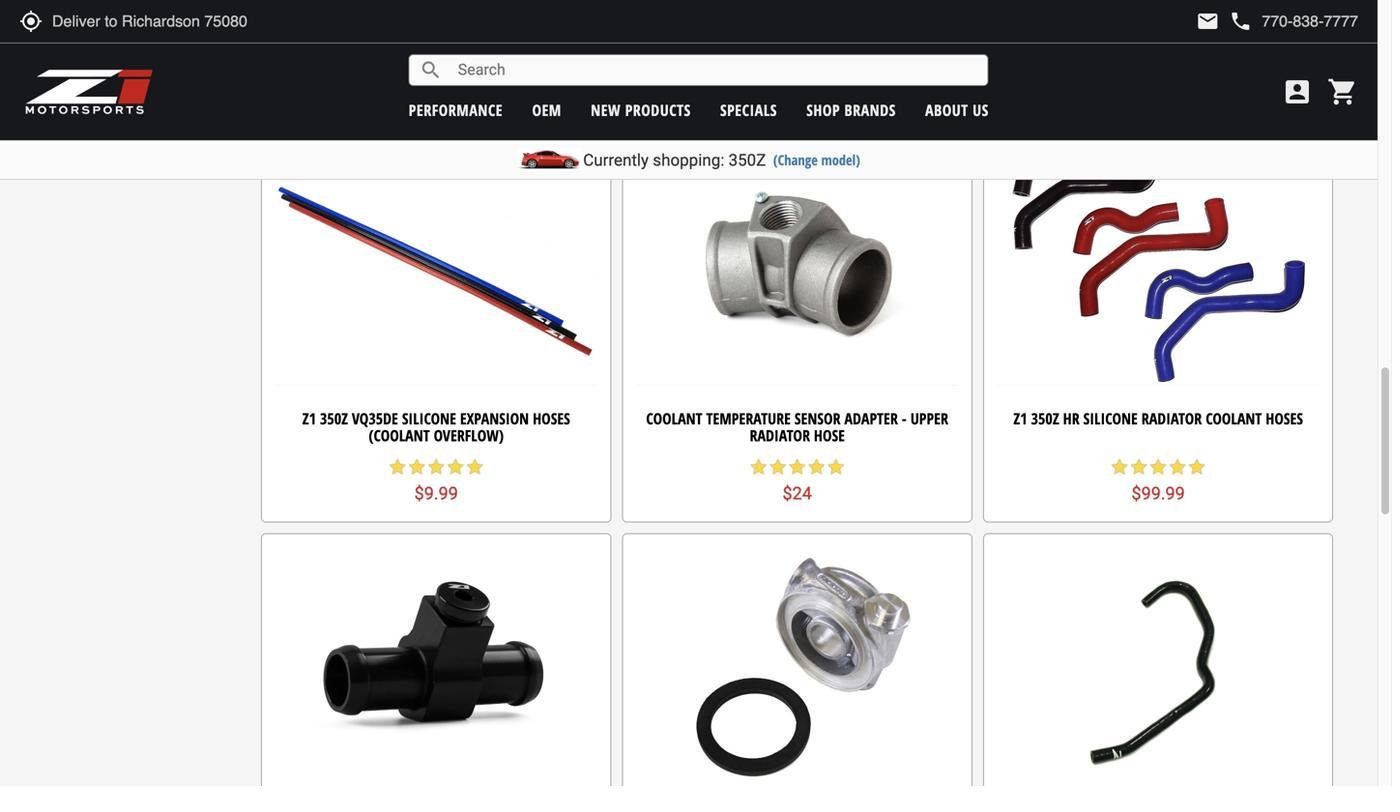 Task type: describe. For each thing, give the bounding box(es) containing it.
shopping:
[[653, 150, 725, 170]]

1 kit from the left
[[579, 19, 598, 39]]

-
[[902, 408, 907, 429]]

performance link
[[409, 100, 503, 120]]

currently
[[583, 150, 649, 170]]

about us link
[[926, 100, 989, 120]]

vq35de
[[352, 408, 398, 429]]

1 g35 from the left
[[334, 19, 357, 39]]

(coolant
[[369, 425, 430, 446]]

on sale
[[91, 37, 133, 52]]

about us
[[926, 100, 989, 120]]

2 kit from the left
[[1275, 19, 1294, 39]]

z1 350z carbon fiber radiator air guide
[[665, 19, 931, 39]]

z1 for z1 350z carbon fiber radiator air guide
[[665, 19, 678, 39]]

$9.99
[[415, 484, 458, 504]]

phone
[[1230, 10, 1253, 33]]

us
[[973, 100, 989, 120]]

z1 for z1 350z / g35 silicone oil filter coolant hose kit
[[275, 19, 288, 39]]

shop brands link
[[807, 100, 896, 120]]

z1 motorsports logo image
[[24, 68, 154, 116]]

shopping_cart
[[1328, 76, 1359, 107]]

z1 motorsports 350z / g35 oil cooler kit
[[1023, 19, 1294, 39]]

account_box
[[1283, 76, 1313, 107]]

product
[[119, 125, 163, 140]]

adapter
[[845, 408, 898, 429]]

on
[[91, 37, 106, 52]]

350z for z1 350z vq35de silicone expansion hoses (coolant overflow)
[[320, 408, 348, 429]]

brands
[[845, 100, 896, 120]]

z1 350z vq35de silicone expansion hoses (coolant overflow)
[[302, 408, 570, 446]]

shop
[[807, 100, 841, 120]]

hoses inside z1 350z vq35de silicone expansion hoses (coolant overflow)
[[533, 408, 570, 429]]

new
[[91, 125, 116, 140]]

motorsports
[[1041, 19, 1129, 39]]

performance
[[409, 100, 503, 120]]

2 hoses from the left
[[1266, 408, 1304, 429]]

oil for g35
[[1202, 19, 1222, 39]]

products
[[625, 100, 691, 120]]

hose inside coolant temperature sensor adapter - upper radiator hose
[[814, 425, 845, 446]]

$34.97
[[450, 80, 487, 96]]

shopping_cart link
[[1323, 76, 1359, 107]]

upper
[[911, 408, 949, 429]]

air
[[869, 19, 890, 39]]

star star star star star $9.99
[[388, 458, 485, 504]]

2 horizontal spatial coolant
[[1206, 408, 1263, 429]]

z1 350z hr silicone radiator coolant hoses
[[1014, 408, 1304, 429]]

sensor
[[795, 408, 841, 429]]

fiber
[[768, 19, 801, 39]]

silicone for z1 350z hr silicone radiator coolant hoses
[[1084, 408, 1138, 429]]



Task type: vqa. For each thing, say whether or not it's contained in the screenshot.
Coolant within Coolant Temperature Sensor Adapter - Upper Radiator Hose
yes



Task type: locate. For each thing, give the bounding box(es) containing it.
about
[[926, 100, 969, 120]]

/
[[324, 19, 330, 39], [1165, 19, 1171, 39]]

radiator inside coolant temperature sensor adapter - upper radiator hose
[[750, 425, 810, 446]]

(change
[[774, 150, 818, 169]]

1 hoses from the left
[[533, 408, 570, 429]]

mail link
[[1197, 10, 1220, 33]]

2 g35 from the left
[[1175, 19, 1198, 39]]

hr
[[1064, 408, 1080, 429]]

1 / from the left
[[324, 19, 330, 39]]

2 oil from the left
[[1202, 19, 1222, 39]]

z1 for z1 350z hr silicone radiator coolant hoses
[[1014, 408, 1028, 429]]

(change model) link
[[774, 150, 861, 169]]

kit right cooler on the right of the page
[[1275, 19, 1294, 39]]

350z
[[292, 19, 320, 39], [682, 19, 710, 39], [1133, 19, 1161, 39], [729, 150, 766, 170], [320, 408, 348, 429], [1032, 408, 1060, 429]]

carbon
[[714, 19, 764, 39]]

oem
[[532, 100, 562, 120]]

account_box link
[[1278, 76, 1318, 107]]

star star star star star $24
[[749, 458, 846, 504]]

oil left the phone
[[1202, 19, 1222, 39]]

1 horizontal spatial hoses
[[1266, 408, 1304, 429]]

overflow)
[[434, 425, 504, 446]]

star star star star star $299.99
[[749, 51, 846, 98]]

filter
[[443, 19, 480, 39]]

0 horizontal spatial coolant
[[484, 19, 541, 39]]

sale
[[109, 37, 133, 52]]

$299.99
[[766, 78, 829, 98]]

z1 350z / g35 silicone oil filter coolant hose kit
[[275, 19, 598, 39]]

1 horizontal spatial hose
[[814, 425, 845, 446]]

$31.99
[[386, 77, 440, 98]]

z1 for z1 motorsports 350z / g35 oil cooler kit
[[1023, 19, 1037, 39]]

1 horizontal spatial g35
[[1175, 19, 1198, 39]]

hoses
[[533, 408, 570, 429], [1266, 408, 1304, 429]]

new
[[591, 100, 621, 120]]

mail
[[1197, 10, 1220, 33]]

radiator up star star star star star $99.99
[[1142, 408, 1202, 429]]

star star star star star $31.99 $34.97
[[386, 51, 487, 98]]

coolant inside coolant temperature sensor adapter - upper radiator hose
[[647, 408, 703, 429]]

kit up new at the top left of the page
[[579, 19, 598, 39]]

2 / from the left
[[1165, 19, 1171, 39]]

silicone for z1 350z vq35de silicone expansion hoses (coolant overflow)
[[402, 408, 456, 429]]

new products
[[591, 100, 691, 120]]

1 horizontal spatial coolant
[[647, 408, 703, 429]]

g35
[[334, 19, 357, 39], [1175, 19, 1198, 39]]

z1 for z1 350z vq35de silicone expansion hoses (coolant overflow)
[[302, 408, 316, 429]]

currently shopping: 350z (change model)
[[583, 150, 861, 170]]

star star star star star $99.99
[[1111, 458, 1207, 504]]

mail phone
[[1197, 10, 1253, 33]]

1 vertical spatial hose
[[814, 425, 845, 446]]

0 vertical spatial hose
[[544, 19, 575, 39]]

new product
[[91, 125, 163, 140]]

oil for silicone
[[419, 19, 439, 39]]

radiator up star star star star star $24
[[750, 425, 810, 446]]

350z for z1 350z hr silicone radiator coolant hoses
[[1032, 408, 1060, 429]]

hose up oem
[[544, 19, 575, 39]]

coolant
[[484, 19, 541, 39], [647, 408, 703, 429], [1206, 408, 1263, 429]]

silicone up $31.99
[[361, 19, 415, 39]]

new products link
[[591, 100, 691, 120]]

silicone inside z1 350z vq35de silicone expansion hoses (coolant overflow)
[[402, 408, 456, 429]]

0 horizontal spatial hose
[[544, 19, 575, 39]]

1 oil from the left
[[419, 19, 439, 39]]

oem link
[[532, 100, 562, 120]]

kit
[[579, 19, 598, 39], [1275, 19, 1294, 39]]

radiator left air
[[805, 19, 865, 39]]

$99.99
[[1132, 484, 1186, 504]]

radiator for air
[[805, 19, 865, 39]]

z1
[[275, 19, 288, 39], [665, 19, 678, 39], [1023, 19, 1037, 39], [302, 408, 316, 429], [1014, 408, 1028, 429]]

guide
[[894, 19, 931, 39]]

phone link
[[1230, 10, 1359, 33]]

cooler
[[1226, 19, 1271, 39]]

shop brands
[[807, 100, 896, 120]]

hose
[[544, 19, 575, 39], [814, 425, 845, 446]]

temperature
[[707, 408, 791, 429]]

silicone right hr on the bottom right of the page
[[1084, 408, 1138, 429]]

oil
[[419, 19, 439, 39], [1202, 19, 1222, 39]]

specials
[[721, 100, 778, 120]]

radiator for coolant
[[1142, 408, 1202, 429]]

radiator
[[805, 19, 865, 39], [1142, 408, 1202, 429], [750, 425, 810, 446]]

silicone
[[361, 19, 415, 39], [402, 408, 456, 429], [1084, 408, 1138, 429]]

0 horizontal spatial hoses
[[533, 408, 570, 429]]

search
[[420, 59, 443, 82]]

expansion
[[460, 408, 529, 429]]

0 horizontal spatial kit
[[579, 19, 598, 39]]

$24
[[783, 484, 812, 504]]

specials link
[[721, 100, 778, 120]]

0 horizontal spatial oil
[[419, 19, 439, 39]]

0 horizontal spatial g35
[[334, 19, 357, 39]]

coolant temperature sensor adapter - upper radiator hose
[[647, 408, 949, 446]]

oil left filter
[[419, 19, 439, 39]]

0 horizontal spatial /
[[324, 19, 330, 39]]

model)
[[822, 150, 861, 169]]

1 horizontal spatial /
[[1165, 19, 1171, 39]]

350z inside z1 350z vq35de silicone expansion hoses (coolant overflow)
[[320, 408, 348, 429]]

1 horizontal spatial kit
[[1275, 19, 1294, 39]]

1 horizontal spatial oil
[[1202, 19, 1222, 39]]

350z for z1 350z carbon fiber radiator air guide
[[682, 19, 710, 39]]

hose up star star star star star $24
[[814, 425, 845, 446]]

350z for z1 350z / g35 silicone oil filter coolant hose kit
[[292, 19, 320, 39]]

star
[[388, 51, 407, 71], [407, 51, 427, 71], [427, 51, 446, 71], [446, 51, 465, 71], [465, 51, 485, 71], [749, 51, 769, 71], [769, 51, 788, 71], [788, 51, 807, 71], [807, 51, 827, 71], [827, 51, 846, 71], [388, 458, 407, 477], [407, 458, 427, 477], [427, 458, 446, 477], [446, 458, 465, 477], [465, 458, 485, 477], [749, 458, 769, 477], [769, 458, 788, 477], [788, 458, 807, 477], [807, 458, 827, 477], [827, 458, 846, 477], [1111, 458, 1130, 477], [1130, 458, 1149, 477], [1149, 458, 1169, 477], [1169, 458, 1188, 477], [1188, 458, 1207, 477]]

Search search field
[[443, 55, 988, 85]]

silicone right vq35de
[[402, 408, 456, 429]]

z1 inside z1 350z vq35de silicone expansion hoses (coolant overflow)
[[302, 408, 316, 429]]

my_location
[[19, 10, 43, 33]]



